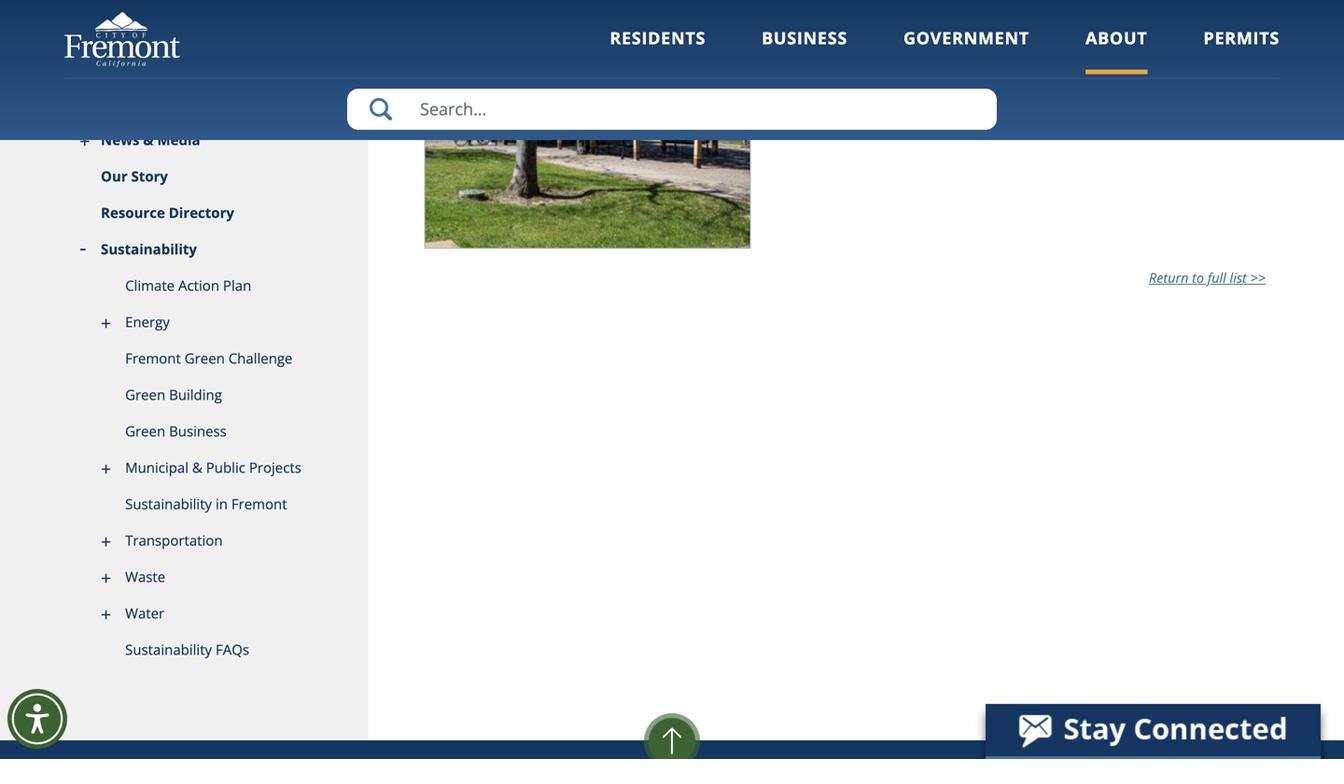 Task type: locate. For each thing, give the bounding box(es) containing it.
sustainability up transportation
[[125, 494, 212, 514]]

& left the public at the bottom left of page
[[192, 458, 203, 477]]

climate
[[125, 276, 175, 295]]

1 vertical spatial green
[[125, 385, 165, 404]]

in
[[216, 494, 228, 514]]

business down address:
[[762, 27, 848, 49]]

shade
[[1007, 73, 1050, 93]]

0 horizontal spatial blvd
[[765, 49, 795, 69]]

1 vertical spatial sustainability
[[125, 494, 212, 514]]

blvd left and
[[829, 27, 859, 47]]

resource directory
[[101, 203, 234, 222]]

2 vertical spatial sustainability
[[125, 640, 212, 659]]

full
[[1208, 269, 1227, 287]]

sustainability
[[101, 240, 197, 259], [125, 494, 212, 514], [125, 640, 212, 659]]

business
[[762, 27, 848, 49], [169, 422, 227, 441]]

0 horizontal spatial business
[[169, 422, 227, 441]]

sustainability inside "link"
[[125, 494, 212, 514]]

business down building
[[169, 422, 227, 441]]

0 vertical spatial fremont
[[765, 27, 825, 47]]

2 horizontal spatial &
[[1085, 120, 1096, 140]]

government link
[[904, 27, 1030, 74]]

to
[[1193, 269, 1205, 287]]

fremont inside 'address: fremont blvd and peralta blvd fremont, ca 94536'
[[765, 27, 825, 47]]

1 vertical spatial blvd
[[765, 49, 795, 69]]

municipal & public projects link
[[64, 450, 368, 486]]

1 horizontal spatial &
[[192, 458, 203, 477]]

blvd
[[829, 27, 859, 47], [765, 49, 795, 69]]

1 vertical spatial fremont
[[125, 349, 181, 368]]

sustainability for sustainability
[[101, 240, 197, 259]]

amenities:
[[979, 4, 1063, 24]]

fremont down address:
[[765, 27, 825, 47]]

waste link
[[64, 559, 368, 596]]

fremont
[[765, 27, 825, 47], [125, 349, 181, 368], [231, 494, 287, 514]]

1 vertical spatial business
[[169, 422, 227, 441]]

challenge
[[229, 349, 293, 368]]

return to full list >>
[[1149, 269, 1266, 287]]

parking
[[1007, 29, 1059, 49]]

1 horizontal spatial business
[[762, 27, 848, 49]]

2 vertical spatial fremont
[[231, 494, 287, 514]]

our story
[[101, 167, 168, 186]]

energy link
[[64, 304, 368, 341]]

sustainability in fremont link
[[64, 486, 368, 523]]

0 horizontal spatial &
[[143, 130, 154, 149]]

&
[[1085, 120, 1096, 140], [143, 130, 154, 149], [192, 458, 203, 477]]

fremont right in
[[231, 494, 287, 514]]

water link
[[64, 596, 368, 632]]

media
[[157, 130, 200, 149]]

2 horizontal spatial fremont
[[765, 27, 825, 47]]

fremont inside sustainability in fremont "link"
[[231, 494, 287, 514]]

0 vertical spatial sustainability
[[101, 240, 197, 259]]

categories:
[[979, 96, 1074, 116]]

bill ball plaza image
[[424, 3, 751, 249]]

& right news
[[143, 130, 154, 149]]

green up green business
[[125, 385, 165, 404]]

>>
[[1251, 269, 1266, 287]]

green up building
[[185, 349, 225, 368]]

fremont inside fremont green challenge link
[[125, 349, 181, 368]]

faqs
[[216, 640, 249, 659]]

plazas
[[1100, 120, 1143, 140]]

0 vertical spatial business
[[762, 27, 848, 49]]

directory
[[169, 203, 234, 222]]

about link
[[1086, 27, 1148, 74]]

fremont down energy
[[125, 349, 181, 368]]

& for news & media
[[143, 130, 154, 149]]

0 horizontal spatial fremont
[[125, 349, 181, 368]]

& right parks
[[1085, 120, 1096, 140]]

green for green building
[[125, 385, 165, 404]]

sustainability down water
[[125, 640, 212, 659]]

ca
[[832, 72, 851, 92]]

0 vertical spatial blvd
[[829, 27, 859, 47]]

energy
[[125, 312, 170, 331]]

news & media link
[[64, 122, 368, 159]]

business link
[[762, 27, 848, 74]]

residents
[[610, 27, 706, 49]]

resource
[[101, 203, 165, 222]]

action
[[178, 276, 219, 295]]

green
[[185, 349, 225, 368], [125, 385, 165, 404], [125, 422, 165, 441]]

building
[[169, 385, 222, 404]]

1 horizontal spatial fremont
[[231, 494, 287, 514]]

list
[[1230, 269, 1247, 287]]

fremont green challenge
[[125, 349, 293, 368]]

green business link
[[64, 414, 368, 450]]

government
[[904, 27, 1030, 49]]

structures
[[1054, 73, 1126, 93]]

2 vertical spatial green
[[125, 422, 165, 441]]

blvd up the fremont,
[[765, 49, 795, 69]]

green up municipal
[[125, 422, 165, 441]]

permits link
[[1204, 27, 1280, 74]]

story
[[131, 167, 168, 186]]

sustainability for sustainability faqs
[[125, 640, 212, 659]]

sustainability up climate
[[101, 240, 197, 259]]

our
[[101, 167, 128, 186]]

climate action plan link
[[64, 268, 368, 304]]



Task type: vqa. For each thing, say whether or not it's contained in the screenshot.
checkbox
no



Task type: describe. For each thing, give the bounding box(es) containing it.
1 horizontal spatial blvd
[[829, 27, 859, 47]]

green building
[[125, 385, 222, 404]]

sustainability for sustainability in fremont
[[125, 494, 212, 514]]

news & media
[[101, 130, 200, 149]]

and
[[863, 27, 889, 47]]

stay connected image
[[986, 704, 1319, 756]]

address: fremont blvd and peralta blvd fremont, ca 94536
[[765, 4, 942, 92]]

municipal & public projects
[[125, 458, 302, 477]]

permits
[[1204, 27, 1280, 49]]

amenities: parking lot path shade structures categories: civic parks & plazas
[[979, 4, 1143, 140]]

sustainability in fremont
[[125, 494, 287, 514]]

transportation
[[125, 531, 223, 550]]

& inside amenities: parking lot path shade structures categories: civic parks & plazas
[[1085, 120, 1096, 140]]

projects
[[249, 458, 302, 477]]

lot
[[1063, 29, 1085, 49]]

business inside green business link
[[169, 422, 227, 441]]

0 vertical spatial green
[[185, 349, 225, 368]]

residents link
[[610, 27, 706, 74]]

return to full list >> link
[[1149, 268, 1266, 288]]

green building link
[[64, 377, 368, 414]]

our story link
[[64, 159, 368, 195]]

public
[[206, 458, 246, 477]]

sustainability faqs link
[[64, 632, 368, 669]]

civic
[[1007, 120, 1039, 140]]

plan
[[223, 276, 251, 295]]

transportation link
[[64, 523, 368, 559]]

climate action plan
[[125, 276, 251, 295]]

about
[[1086, 27, 1148, 49]]

sustainability faqs
[[125, 640, 249, 659]]

return
[[1149, 269, 1189, 287]]

green for green business
[[125, 422, 165, 441]]

municipal
[[125, 458, 189, 477]]

water
[[125, 604, 165, 623]]

green business
[[125, 422, 227, 441]]

resource directory link
[[64, 195, 368, 232]]

peralta
[[893, 27, 942, 47]]

path
[[1007, 51, 1039, 71]]

news
[[101, 130, 140, 149]]

& for municipal & public projects
[[192, 458, 203, 477]]

Search text field
[[347, 89, 997, 130]]

fremont,
[[765, 72, 829, 92]]

94536
[[855, 72, 898, 92]]

parks
[[1043, 120, 1081, 140]]

address:
[[765, 4, 837, 24]]

sustainability link
[[64, 232, 368, 268]]

waste
[[125, 567, 165, 586]]

fremont green challenge link
[[64, 341, 368, 377]]



